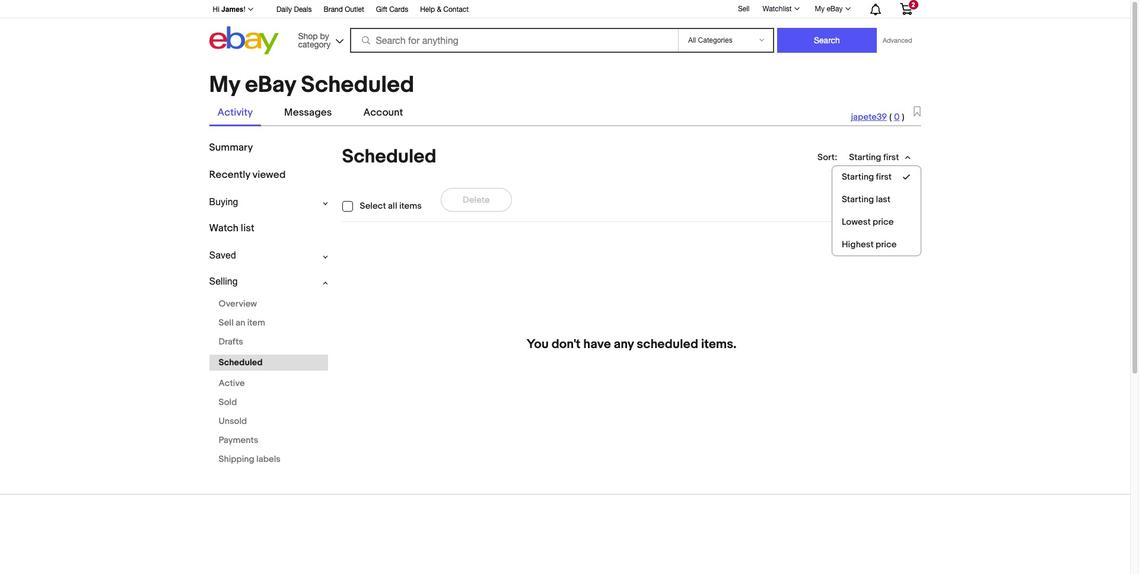 Task type: vqa. For each thing, say whether or not it's contained in the screenshot.
Supplies to the right
no



Task type: describe. For each thing, give the bounding box(es) containing it.
james
[[222, 5, 244, 14]]

none submit inside shop by category banner
[[778, 28, 877, 53]]

saved button
[[209, 250, 328, 261]]

watch list link
[[209, 223, 255, 235]]

daily deals link
[[277, 4, 312, 17]]

first for starting first popup button
[[884, 152, 900, 163]]

lowest price
[[842, 216, 894, 228]]

recently viewed link
[[209, 169, 286, 181]]

overview link
[[209, 298, 328, 311]]

account
[[364, 107, 403, 119]]

my ebay link
[[809, 2, 856, 16]]

labels
[[256, 454, 281, 465]]

shop by category banner
[[206, 0, 922, 58]]

daily
[[277, 5, 292, 14]]

sold
[[219, 397, 237, 408]]

contact
[[444, 5, 469, 14]]

item
[[247, 318, 265, 329]]

sell for sell an item
[[219, 318, 234, 329]]

gift cards
[[376, 5, 408, 14]]

deals
[[294, 5, 312, 14]]

have
[[584, 337, 611, 353]]

price for highest price
[[876, 239, 897, 250]]

unsold link
[[209, 416, 328, 428]]

sell an item
[[219, 318, 265, 329]]

my ebay scheduled
[[209, 71, 414, 99]]

&
[[437, 5, 442, 14]]

gift cards link
[[376, 4, 408, 17]]

shop by category
[[298, 31, 331, 49]]

items
[[399, 201, 422, 212]]

scheduled link
[[209, 355, 328, 371]]

menu containing starting first
[[833, 166, 921, 256]]

shop
[[298, 31, 318, 41]]

shop by category button
[[293, 26, 346, 52]]

by
[[320, 31, 329, 41]]

outlet
[[345, 5, 364, 14]]

help & contact link
[[420, 4, 469, 17]]

account navigation
[[206, 0, 922, 18]]

2
[[912, 1, 916, 8]]

scheduled
[[637, 337, 699, 353]]

you
[[527, 337, 549, 353]]

any
[[614, 337, 634, 353]]

brand outlet link
[[324, 4, 364, 17]]

recently viewed
[[209, 169, 286, 181]]

selling
[[209, 276, 238, 286]]

summary
[[209, 142, 253, 154]]

my ebay
[[815, 5, 843, 13]]

first for menu containing starting first
[[876, 171, 892, 183]]

japete39
[[852, 112, 887, 123]]

1 vertical spatial scheduled
[[342, 145, 437, 169]]

drafts
[[219, 337, 243, 348]]

Search for anything text field
[[352, 29, 676, 52]]

daily deals
[[277, 5, 312, 14]]

0 link
[[895, 112, 900, 123]]

drafts link
[[209, 336, 328, 349]]

sold link
[[209, 397, 328, 409]]

delete
[[463, 194, 490, 206]]

active link
[[209, 378, 328, 390]]

items.
[[702, 337, 737, 353]]

payments link
[[209, 435, 328, 447]]

advanced
[[883, 37, 913, 44]]

starting first for menu containing starting first
[[842, 171, 892, 183]]

sell an item link
[[209, 317, 328, 330]]

ebay for my ebay
[[827, 5, 843, 13]]

account link
[[355, 102, 412, 125]]

watchlist
[[763, 5, 792, 13]]

hi
[[213, 5, 220, 14]]

delete button
[[441, 188, 512, 212]]

help & contact
[[420, 5, 469, 14]]

starting last
[[842, 194, 891, 205]]

overview
[[219, 299, 257, 310]]

japete39 link
[[852, 112, 887, 123]]

don't
[[552, 337, 581, 353]]

last
[[876, 194, 891, 205]]

category
[[298, 39, 331, 49]]

recently
[[209, 169, 250, 181]]

buying
[[209, 197, 238, 207]]

2 link
[[893, 0, 920, 17]]



Task type: locate. For each thing, give the bounding box(es) containing it.
select
[[360, 201, 386, 212]]

0 vertical spatial my
[[815, 5, 825, 13]]

shipping labels link
[[209, 454, 328, 466]]

0 vertical spatial ebay
[[827, 5, 843, 13]]

buying button
[[209, 197, 328, 208]]

watch
[[209, 223, 239, 235]]

1 horizontal spatial sell
[[738, 5, 750, 13]]

1 horizontal spatial my
[[815, 5, 825, 13]]

ebay inside 'account' navigation
[[827, 5, 843, 13]]

!
[[244, 5, 246, 14]]

None submit
[[778, 28, 877, 53]]

first
[[884, 152, 900, 163], [876, 171, 892, 183]]

my for my ebay
[[815, 5, 825, 13]]

price down last
[[873, 216, 894, 228]]

sell inside 'account' navigation
[[738, 5, 750, 13]]

an
[[236, 318, 245, 329]]

highest price
[[842, 239, 897, 250]]

0 vertical spatial starting
[[850, 152, 882, 163]]

starting for menu containing starting first
[[842, 171, 874, 183]]

activity
[[218, 107, 253, 119]]

starting inside popup button
[[850, 152, 882, 163]]

sell
[[738, 5, 750, 13], [219, 318, 234, 329]]

first down 0 link
[[884, 152, 900, 163]]

1 vertical spatial starting first
[[842, 171, 892, 183]]

0 vertical spatial starting first
[[850, 152, 900, 163]]

0 vertical spatial scheduled
[[301, 71, 414, 99]]

my right the watchlist link
[[815, 5, 825, 13]]

starting first inside starting first popup button
[[850, 152, 900, 163]]

1 vertical spatial price
[[876, 239, 897, 250]]

price for lowest price
[[873, 216, 894, 228]]

brand outlet
[[324, 5, 364, 14]]

make scheduled your my ebay homepage image
[[914, 106, 921, 118]]

ebay right the watchlist link
[[827, 5, 843, 13]]

brand
[[324, 5, 343, 14]]

2 vertical spatial starting
[[842, 194, 874, 205]]

starting first up starting last
[[842, 171, 892, 183]]

0 vertical spatial price
[[873, 216, 894, 228]]

0 horizontal spatial ebay
[[245, 71, 296, 99]]

list
[[241, 223, 255, 235]]

1 vertical spatial my
[[209, 71, 240, 99]]

0 horizontal spatial sell
[[219, 318, 234, 329]]

you don't have any scheduled items.
[[527, 337, 737, 353]]

my up activity
[[209, 71, 240, 99]]

scheduled
[[301, 71, 414, 99], [342, 145, 437, 169], [219, 357, 263, 369]]

advanced link
[[877, 28, 919, 52]]

starting first down japete39 link
[[850, 152, 900, 163]]

starting first
[[850, 152, 900, 163], [842, 171, 892, 183]]

1 vertical spatial first
[[876, 171, 892, 183]]

sell link
[[733, 5, 755, 13]]

price right highest at the top
[[876, 239, 897, 250]]

my for my ebay scheduled
[[209, 71, 240, 99]]

first inside menu
[[876, 171, 892, 183]]

watch list
[[209, 223, 255, 235]]

starting for starting first popup button
[[850, 152, 882, 163]]

first inside popup button
[[884, 152, 900, 163]]

unsold
[[219, 416, 247, 427]]

activity link
[[209, 102, 261, 125]]

starting first button
[[840, 145, 922, 169]]

0
[[895, 112, 900, 123]]

starting right sort:
[[850, 152, 882, 163]]

sell for sell
[[738, 5, 750, 13]]

scheduled down account link
[[342, 145, 437, 169]]

highest
[[842, 239, 874, 250]]

0 horizontal spatial my
[[209, 71, 240, 99]]

starting first for starting first popup button
[[850, 152, 900, 163]]

shipping labels
[[219, 454, 281, 465]]

hi james !
[[213, 5, 246, 14]]

my inside 'account' navigation
[[815, 5, 825, 13]]

starting up starting last
[[842, 171, 874, 183]]

0 vertical spatial sell
[[738, 5, 750, 13]]

sell left watchlist
[[738, 5, 750, 13]]

1 horizontal spatial ebay
[[827, 5, 843, 13]]

payments
[[219, 435, 258, 446]]

1 vertical spatial sell
[[219, 318, 234, 329]]

starting up lowest
[[842, 194, 874, 205]]

my
[[815, 5, 825, 13], [209, 71, 240, 99]]

starting first inside menu
[[842, 171, 892, 183]]

ebay
[[827, 5, 843, 13], [245, 71, 296, 99]]

saved
[[209, 250, 236, 260]]

scheduled inside scheduled "link"
[[219, 357, 263, 369]]

watchlist link
[[757, 2, 805, 16]]

lowest
[[842, 216, 871, 228]]

2 vertical spatial scheduled
[[219, 357, 263, 369]]

viewed
[[253, 169, 286, 181]]

ebay up activity
[[245, 71, 296, 99]]

sort:
[[818, 152, 838, 163]]

menu
[[833, 166, 921, 256]]

select all items
[[360, 201, 422, 212]]

first down starting first popup button
[[876, 171, 892, 183]]

1 vertical spatial ebay
[[245, 71, 296, 99]]

scheduled up active
[[219, 357, 263, 369]]

sell left an
[[219, 318, 234, 329]]

price
[[873, 216, 894, 228], [876, 239, 897, 250]]

messages link
[[276, 102, 340, 125]]

messages
[[284, 107, 332, 119]]

1 vertical spatial starting
[[842, 171, 874, 183]]

sell inside sell an item link
[[219, 318, 234, 329]]

starting
[[850, 152, 882, 163], [842, 171, 874, 183], [842, 194, 874, 205]]

scheduled up account
[[301, 71, 414, 99]]

help
[[420, 5, 435, 14]]

ebay for my ebay scheduled
[[245, 71, 296, 99]]

0 vertical spatial first
[[884, 152, 900, 163]]

gift
[[376, 5, 388, 14]]

summary link
[[209, 142, 253, 154]]

all
[[388, 201, 397, 212]]

shipping
[[219, 454, 254, 465]]



